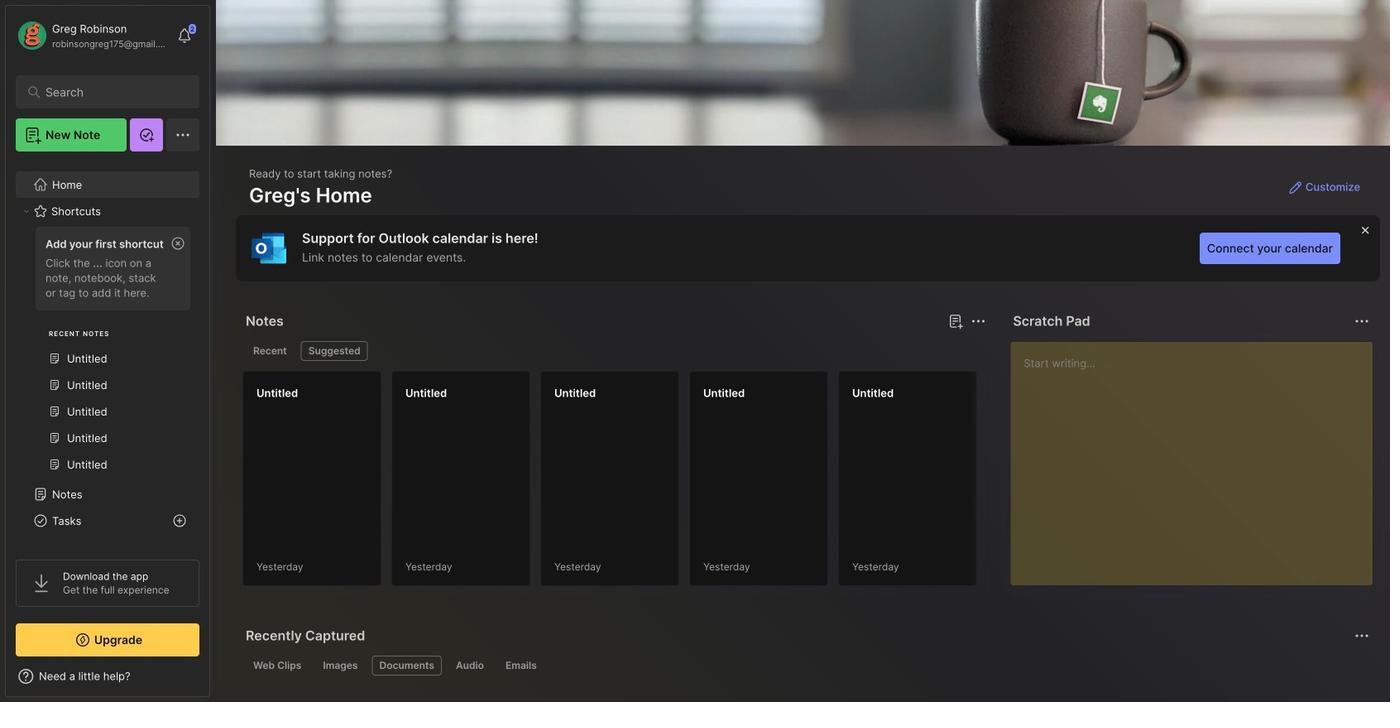 Task type: describe. For each thing, give the bounding box(es) containing it.
tree inside main element
[[6, 161, 209, 686]]

1 tab list from the top
[[246, 341, 984, 361]]

WHAT'S NEW field
[[6, 663, 209, 690]]

Search text field
[[46, 84, 178, 100]]

none search field inside main element
[[46, 82, 178, 102]]

Account field
[[16, 19, 169, 52]]



Task type: vqa. For each thing, say whether or not it's contained in the screenshot.
'tree'
yes



Task type: locate. For each thing, give the bounding box(es) containing it.
tab
[[246, 341, 295, 361], [301, 341, 368, 361], [246, 656, 309, 676], [316, 656, 366, 676], [372, 656, 442, 676], [449, 656, 492, 676], [498, 656, 545, 676]]

1 horizontal spatial more actions image
[[1353, 311, 1373, 331]]

more actions image
[[969, 311, 989, 331], [1353, 311, 1373, 331]]

group inside tree
[[16, 222, 199, 488]]

tree
[[6, 161, 209, 686]]

group
[[16, 222, 199, 488]]

More actions field
[[967, 310, 990, 333], [1351, 310, 1374, 333], [1351, 624, 1374, 647]]

Start writing… text field
[[1024, 342, 1373, 572]]

0 horizontal spatial more actions image
[[969, 311, 989, 331]]

1 vertical spatial tab list
[[246, 656, 1368, 676]]

2 more actions image from the left
[[1353, 311, 1373, 331]]

main element
[[0, 0, 215, 702]]

tab list
[[246, 341, 984, 361], [246, 656, 1368, 676]]

row group
[[243, 371, 1391, 596]]

2 tab list from the top
[[246, 656, 1368, 676]]

0 vertical spatial tab list
[[246, 341, 984, 361]]

click to collapse image
[[209, 671, 221, 691]]

None search field
[[46, 82, 178, 102]]

1 more actions image from the left
[[969, 311, 989, 331]]



